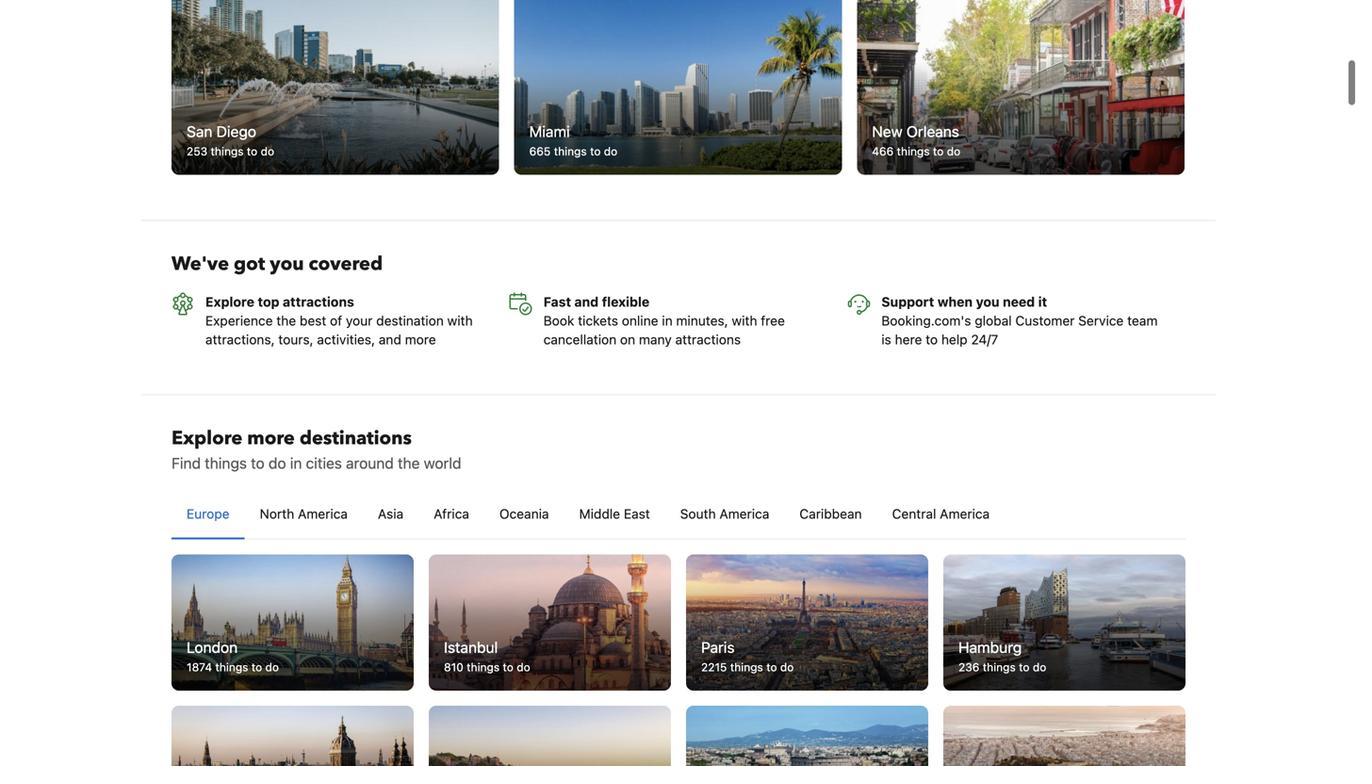 Task type: vqa. For each thing, say whether or not it's contained in the screenshot.
airports
no



Task type: locate. For each thing, give the bounding box(es) containing it.
1 horizontal spatial attractions
[[676, 332, 741, 347]]

need
[[1003, 294, 1036, 310]]

in left cities
[[290, 454, 302, 472]]

miami
[[530, 122, 570, 140]]

with
[[448, 313, 473, 328], [732, 313, 758, 328]]

0 horizontal spatial in
[[290, 454, 302, 472]]

service
[[1079, 313, 1124, 328]]

central america button
[[878, 490, 1005, 539]]

more
[[405, 332, 436, 347], [247, 426, 295, 451]]

do down 'orleans'
[[947, 145, 961, 158]]

free
[[761, 313, 785, 328]]

you inside support when you need it booking.com's global customer service team is here to help 24/7
[[976, 294, 1000, 310]]

0 vertical spatial more
[[405, 332, 436, 347]]

0 vertical spatial and
[[575, 294, 599, 310]]

things down 'miami'
[[554, 145, 587, 158]]

1 horizontal spatial you
[[976, 294, 1000, 310]]

orleans
[[907, 122, 960, 140]]

0 horizontal spatial more
[[247, 426, 295, 451]]

0 horizontal spatial the
[[277, 313, 296, 328]]

2 horizontal spatial america
[[940, 506, 990, 522]]

with right destination
[[448, 313, 473, 328]]

in inside explore more destinations find things to do in cities around the world
[[290, 454, 302, 472]]

fast and flexible book tickets online in minutes, with free cancellation on many attractions
[[544, 294, 785, 347]]

to down diego
[[247, 145, 258, 158]]

the
[[277, 313, 296, 328], [398, 454, 420, 472]]

things inside istanbul 810 things to do
[[467, 661, 500, 674]]

do right 236
[[1033, 661, 1047, 674]]

the inside explore more destinations find things to do in cities around the world
[[398, 454, 420, 472]]

explore for explore top attractions
[[206, 294, 255, 310]]

0 vertical spatial you
[[270, 251, 304, 277]]

africa
[[434, 506, 470, 522]]

we've got you covered
[[172, 251, 383, 277]]

to
[[247, 145, 258, 158], [590, 145, 601, 158], [934, 145, 944, 158], [926, 332, 938, 347], [251, 454, 265, 472], [252, 661, 262, 674], [503, 661, 514, 674], [767, 661, 778, 674], [1019, 661, 1030, 674]]

things right find on the bottom left
[[205, 454, 247, 472]]

explore up find on the bottom left
[[172, 426, 243, 451]]

more down destination
[[405, 332, 436, 347]]

destination
[[376, 313, 444, 328]]

the left world
[[398, 454, 420, 472]]

explore
[[206, 294, 255, 310], [172, 426, 243, 451]]

2 with from the left
[[732, 313, 758, 328]]

0 horizontal spatial you
[[270, 251, 304, 277]]

to inside the new orleans 466 things to do
[[934, 145, 944, 158]]

0 horizontal spatial america
[[298, 506, 348, 522]]

attractions down minutes,
[[676, 332, 741, 347]]

to right the 665
[[590, 145, 601, 158]]

to inside paris 2215 things to do
[[767, 661, 778, 674]]

0 vertical spatial in
[[662, 313, 673, 328]]

0 horizontal spatial and
[[379, 332, 402, 347]]

1 horizontal spatial more
[[405, 332, 436, 347]]

hamburg 236 things to do
[[959, 639, 1047, 674]]

explore up the experience
[[206, 294, 255, 310]]

to right 810
[[503, 661, 514, 674]]

america right south
[[720, 506, 770, 522]]

do inside san diego 253 things to do
[[261, 145, 275, 158]]

1 vertical spatial explore
[[172, 426, 243, 451]]

attractions inside explore top attractions experience the best of your destination with attractions, tours, activities, and more
[[283, 294, 354, 310]]

hamburg
[[959, 639, 1022, 657]]

istanbul 810 things to do
[[444, 639, 531, 674]]

things down 'orleans'
[[897, 145, 930, 158]]

your
[[346, 313, 373, 328]]

explore top attractions experience the best of your destination with attractions, tours, activities, and more
[[206, 294, 473, 347]]

flexible
[[602, 294, 650, 310]]

0 horizontal spatial attractions
[[283, 294, 354, 310]]

africa button
[[419, 490, 485, 539]]

istanbul
[[444, 639, 498, 657]]

around
[[346, 454, 394, 472]]

1 vertical spatial more
[[247, 426, 295, 451]]

america inside 'central america' button
[[940, 506, 990, 522]]

got
[[234, 251, 265, 277]]

fast
[[544, 294, 571, 310]]

1 vertical spatial and
[[379, 332, 402, 347]]

america inside north america button
[[298, 506, 348, 522]]

and up tickets on the left top of the page
[[575, 294, 599, 310]]

to right 1874
[[252, 661, 262, 674]]

miami image
[[515, 0, 842, 175]]

to down hamburg
[[1019, 661, 1030, 674]]

1 horizontal spatial and
[[575, 294, 599, 310]]

1 with from the left
[[448, 313, 473, 328]]

1874
[[187, 661, 212, 674]]

236
[[959, 661, 980, 674]]

to right 2215
[[767, 661, 778, 674]]

in
[[662, 313, 673, 328], [290, 454, 302, 472]]

1 vertical spatial you
[[976, 294, 1000, 310]]

24/7
[[972, 332, 999, 347]]

best
[[300, 313, 327, 328]]

with inside fast and flexible book tickets online in minutes, with free cancellation on many attractions
[[732, 313, 758, 328]]

top
[[258, 294, 280, 310]]

1 horizontal spatial america
[[720, 506, 770, 522]]

global
[[975, 313, 1012, 328]]

0 vertical spatial attractions
[[283, 294, 354, 310]]

america for south america
[[720, 506, 770, 522]]

booking.com's
[[882, 313, 972, 328]]

do left cities
[[269, 454, 286, 472]]

asia
[[378, 506, 404, 522]]

things right 2215
[[731, 661, 764, 674]]

to down "booking.com's"
[[926, 332, 938, 347]]

you for when
[[976, 294, 1000, 310]]

1 horizontal spatial the
[[398, 454, 420, 472]]

253
[[187, 145, 208, 158]]

with left 'free'
[[732, 313, 758, 328]]

466
[[872, 145, 894, 158]]

attractions,
[[206, 332, 275, 347]]

america for central america
[[940, 506, 990, 522]]

1 horizontal spatial in
[[662, 313, 673, 328]]

0 vertical spatial explore
[[206, 294, 255, 310]]

america right north
[[298, 506, 348, 522]]

and inside explore top attractions experience the best of your destination with attractions, tours, activities, and more
[[379, 332, 402, 347]]

the inside explore top attractions experience the best of your destination with attractions, tours, activities, and more
[[277, 313, 296, 328]]

do inside hamburg 236 things to do
[[1033, 661, 1047, 674]]

do
[[261, 145, 275, 158], [604, 145, 618, 158], [947, 145, 961, 158], [269, 454, 286, 472], [265, 661, 279, 674], [517, 661, 531, 674], [781, 661, 794, 674], [1033, 661, 1047, 674]]

explore inside explore more destinations find things to do in cities around the world
[[172, 426, 243, 451]]

tours,
[[279, 332, 314, 347]]

america inside south america button
[[720, 506, 770, 522]]

explore inside explore top attractions experience the best of your destination with attractions, tours, activities, and more
[[206, 294, 255, 310]]

0 horizontal spatial with
[[448, 313, 473, 328]]

things
[[211, 145, 244, 158], [554, 145, 587, 158], [897, 145, 930, 158], [205, 454, 247, 472], [215, 661, 248, 674], [467, 661, 500, 674], [731, 661, 764, 674], [983, 661, 1016, 674]]

810
[[444, 661, 464, 674]]

1 vertical spatial in
[[290, 454, 302, 472]]

to down 'orleans'
[[934, 145, 944, 158]]

america
[[298, 506, 348, 522], [720, 506, 770, 522], [940, 506, 990, 522]]

you up global at the top of the page
[[976, 294, 1000, 310]]

do right the 665
[[604, 145, 618, 158]]

do right 253
[[261, 145, 275, 158]]

things inside explore more destinations find things to do in cities around the world
[[205, 454, 247, 472]]

find
[[172, 454, 201, 472]]

1 america from the left
[[298, 506, 348, 522]]

more up north
[[247, 426, 295, 451]]

2 america from the left
[[720, 506, 770, 522]]

1 vertical spatial attractions
[[676, 332, 741, 347]]

of
[[330, 313, 342, 328]]

to inside miami 665 things to do
[[590, 145, 601, 158]]

the up tours, on the top left of page
[[277, 313, 296, 328]]

asia button
[[363, 490, 419, 539]]

tab list
[[172, 490, 1186, 541]]

minutes,
[[677, 313, 729, 328]]

in up many
[[662, 313, 673, 328]]

things down istanbul
[[467, 661, 500, 674]]

0 vertical spatial the
[[277, 313, 296, 328]]

you right got
[[270, 251, 304, 277]]

1 horizontal spatial with
[[732, 313, 758, 328]]

to inside explore more destinations find things to do in cities around the world
[[251, 454, 265, 472]]

and
[[575, 294, 599, 310], [379, 332, 402, 347]]

things inside paris 2215 things to do
[[731, 661, 764, 674]]

attractions inside fast and flexible book tickets online in minutes, with free cancellation on many attractions
[[676, 332, 741, 347]]

to up north
[[251, 454, 265, 472]]

things down hamburg
[[983, 661, 1016, 674]]

1 vertical spatial the
[[398, 454, 420, 472]]

do inside istanbul 810 things to do
[[517, 661, 531, 674]]

do up rome image
[[781, 661, 794, 674]]

do right 810
[[517, 661, 531, 674]]

3 america from the left
[[940, 506, 990, 522]]

things down diego
[[211, 145, 244, 158]]

many
[[639, 332, 672, 347]]

experience
[[206, 313, 273, 328]]

team
[[1128, 313, 1158, 328]]

do inside explore more destinations find things to do in cities around the world
[[269, 454, 286, 472]]

paris image
[[686, 555, 929, 691]]

north
[[260, 506, 294, 522]]

do up 'amsterdam' image
[[265, 661, 279, 674]]

and down destination
[[379, 332, 402, 347]]

attractions up best
[[283, 294, 354, 310]]

things down london
[[215, 661, 248, 674]]

with inside explore top attractions experience the best of your destination with attractions, tours, activities, and more
[[448, 313, 473, 328]]

world
[[424, 454, 462, 472]]

to inside san diego 253 things to do
[[247, 145, 258, 158]]

new
[[872, 122, 903, 140]]

attractions
[[283, 294, 354, 310], [676, 332, 741, 347]]

you
[[270, 251, 304, 277], [976, 294, 1000, 310]]

america right the central
[[940, 506, 990, 522]]

here
[[895, 332, 923, 347]]



Task type: describe. For each thing, give the bounding box(es) containing it.
europe button
[[172, 490, 245, 539]]

things inside the new orleans 466 things to do
[[897, 145, 930, 158]]

san diego image
[[172, 0, 499, 175]]

things inside london 1874 things to do
[[215, 661, 248, 674]]

on
[[620, 332, 636, 347]]

in inside fast and flexible book tickets online in minutes, with free cancellation on many attractions
[[662, 313, 673, 328]]

east
[[624, 506, 650, 522]]

central america
[[893, 506, 990, 522]]

caribbean
[[800, 506, 862, 522]]

we've
[[172, 251, 229, 277]]

to inside istanbul 810 things to do
[[503, 661, 514, 674]]

london
[[187, 639, 238, 657]]

activities,
[[317, 332, 375, 347]]

support
[[882, 294, 935, 310]]

cities
[[306, 454, 342, 472]]

athens image
[[944, 706, 1186, 767]]

london image
[[172, 555, 414, 691]]

explore for explore more destinations
[[172, 426, 243, 451]]

new orleans image
[[857, 0, 1185, 175]]

2215
[[702, 661, 727, 674]]

things inside miami 665 things to do
[[554, 145, 587, 158]]

do inside paris 2215 things to do
[[781, 661, 794, 674]]

lisbon image
[[429, 706, 671, 767]]

istanbul image
[[429, 555, 671, 691]]

america for north america
[[298, 506, 348, 522]]

caribbean button
[[785, 490, 878, 539]]

new orleans 466 things to do
[[872, 122, 961, 158]]

central
[[893, 506, 937, 522]]

you for got
[[270, 251, 304, 277]]

amsterdam image
[[172, 706, 414, 767]]

do inside the new orleans 466 things to do
[[947, 145, 961, 158]]

san diego 253 things to do
[[187, 122, 275, 158]]

covered
[[309, 251, 383, 277]]

middle east
[[580, 506, 650, 522]]

miami 665 things to do
[[530, 122, 618, 158]]

is
[[882, 332, 892, 347]]

san
[[187, 122, 213, 140]]

665
[[530, 145, 551, 158]]

things inside san diego 253 things to do
[[211, 145, 244, 158]]

middle east button
[[564, 490, 665, 539]]

online
[[622, 313, 659, 328]]

and inside fast and flexible book tickets online in minutes, with free cancellation on many attractions
[[575, 294, 599, 310]]

north america button
[[245, 490, 363, 539]]

paris
[[702, 639, 735, 657]]

do inside miami 665 things to do
[[604, 145, 618, 158]]

south america button
[[665, 490, 785, 539]]

help
[[942, 332, 968, 347]]

more inside explore top attractions experience the best of your destination with attractions, tours, activities, and more
[[405, 332, 436, 347]]

south
[[681, 506, 716, 522]]

diego
[[217, 122, 256, 140]]

paris 2215 things to do
[[702, 639, 794, 674]]

to inside london 1874 things to do
[[252, 661, 262, 674]]

book
[[544, 313, 575, 328]]

tab list containing europe
[[172, 490, 1186, 541]]

explore more destinations find things to do in cities around the world
[[172, 426, 462, 472]]

when
[[938, 294, 973, 310]]

it
[[1039, 294, 1048, 310]]

do inside london 1874 things to do
[[265, 661, 279, 674]]

middle
[[580, 506, 621, 522]]

europe
[[187, 506, 230, 522]]

oceania button
[[485, 490, 564, 539]]

north america
[[260, 506, 348, 522]]

tickets
[[578, 313, 619, 328]]

oceania
[[500, 506, 549, 522]]

cancellation
[[544, 332, 617, 347]]

to inside support when you need it booking.com's global customer service team is here to help 24/7
[[926, 332, 938, 347]]

south america
[[681, 506, 770, 522]]

destinations
[[300, 426, 412, 451]]

support when you need it booking.com's global customer service team is here to help 24/7
[[882, 294, 1158, 347]]

to inside hamburg 236 things to do
[[1019, 661, 1030, 674]]

customer
[[1016, 313, 1075, 328]]

london 1874 things to do
[[187, 639, 279, 674]]

things inside hamburg 236 things to do
[[983, 661, 1016, 674]]

hamburg image
[[944, 555, 1186, 691]]

more inside explore more destinations find things to do in cities around the world
[[247, 426, 295, 451]]

rome image
[[686, 706, 929, 767]]



